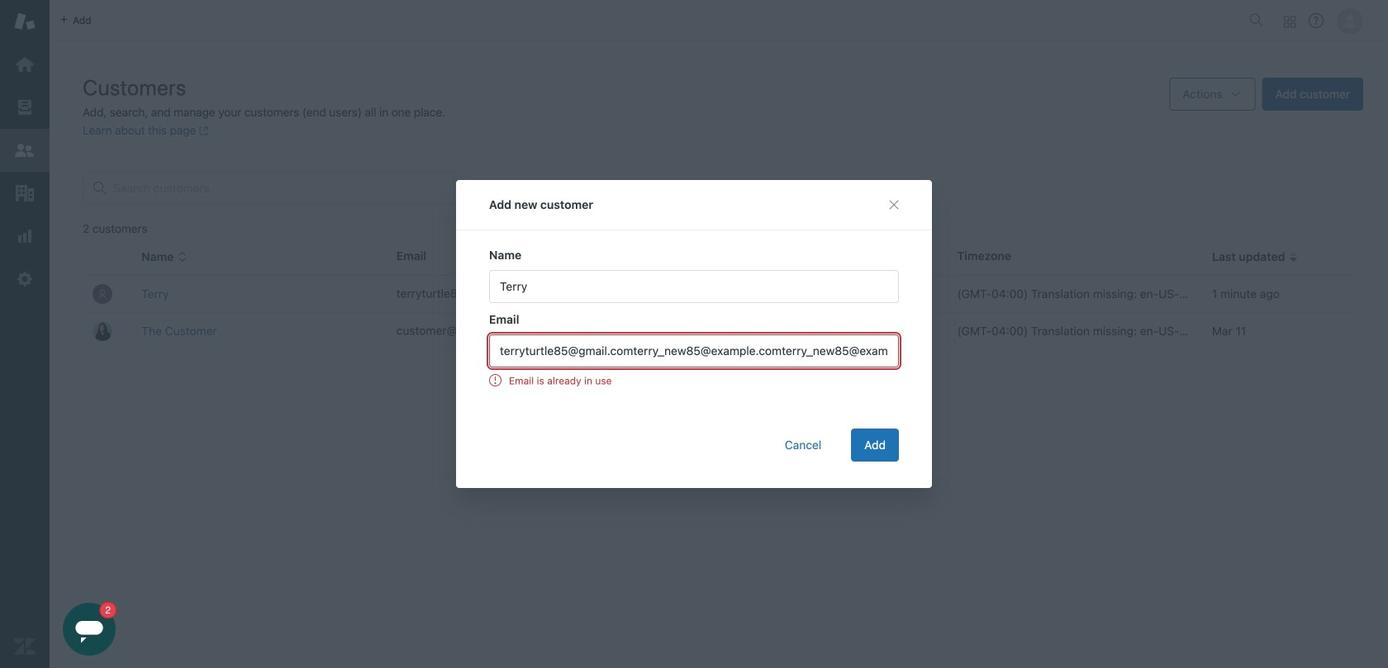 Task type: vqa. For each thing, say whether or not it's contained in the screenshot.
"Customers" image at the left of the page
yes



Task type: locate. For each thing, give the bounding box(es) containing it.
admin image
[[14, 269, 36, 290]]

error image
[[489, 374, 503, 387]]

dialog
[[456, 180, 933, 489]]

unverified email image
[[538, 288, 552, 301], [536, 325, 550, 339]]

alert
[[489, 374, 612, 388]]

1 vertical spatial unverified email image
[[536, 325, 550, 339]]

zendesk support image
[[14, 11, 36, 32]]

None field
[[489, 270, 900, 303], [489, 335, 900, 368], [489, 270, 900, 303], [489, 335, 900, 368]]

get started image
[[14, 54, 36, 75]]

close modal image
[[888, 198, 901, 212]]

zendesk products image
[[1285, 16, 1296, 28]]



Task type: describe. For each thing, give the bounding box(es) containing it.
reporting image
[[14, 226, 36, 247]]

zendesk image
[[14, 637, 36, 658]]

main element
[[0, 0, 50, 669]]

customers image
[[14, 140, 36, 161]]

get help image
[[1310, 13, 1324, 28]]

views image
[[14, 97, 36, 118]]

0 vertical spatial unverified email image
[[538, 288, 552, 301]]

Search customers field
[[113, 181, 444, 196]]

organizations image
[[14, 183, 36, 204]]

(opens in a new tab) image
[[196, 126, 209, 136]]



